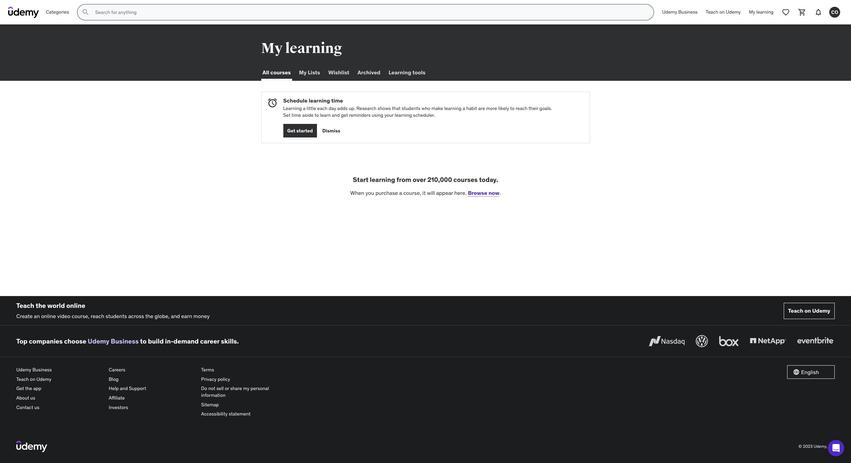 Task type: describe. For each thing, give the bounding box(es) containing it.
schedule
[[283, 97, 308, 104]]

.
[[500, 190, 501, 197]]

sitemap link
[[201, 401, 288, 410]]

schedule learning time learning a little each day adds up. research shows that students who make learning a habit are more likely to reach their goals. set time aside to learn and get reminders using your learning scheduler.
[[283, 97, 552, 118]]

0 horizontal spatial a
[[303, 105, 306, 112]]

an
[[34, 313, 40, 320]]

teach inside teach the world online create an online video course, reach students across the globe, and earn money
[[16, 302, 34, 310]]

reach inside schedule learning time learning a little each day adds up. research shows that students who make learning a habit are more likely to reach their goals. set time aside to learn and get reminders using your learning scheduler.
[[516, 105, 528, 112]]

co link
[[827, 4, 844, 20]]

not
[[209, 386, 216, 392]]

are
[[479, 105, 485, 112]]

0 vertical spatial time
[[332, 97, 343, 104]]

0 horizontal spatial time
[[292, 112, 301, 118]]

purchase
[[376, 190, 398, 197]]

browse
[[468, 190, 488, 197]]

learning left wishlist 'icon'
[[757, 9, 774, 15]]

udemy business teach on udemy get the app about us contact us
[[16, 367, 52, 411]]

create
[[16, 313, 33, 320]]

0 horizontal spatial teach on udemy link
[[16, 375, 103, 385]]

your
[[385, 112, 394, 118]]

terms privacy policy do not sell or share my personal information sitemap accessibility statement
[[201, 367, 269, 418]]

little
[[307, 105, 316, 112]]

Search for anything text field
[[94, 6, 646, 18]]

my for my lists link
[[299, 69, 307, 76]]

archived link
[[357, 65, 382, 81]]

1 vertical spatial my learning
[[261, 40, 343, 57]]

terms link
[[201, 366, 288, 375]]

companies
[[29, 338, 63, 346]]

0 vertical spatial my learning
[[750, 9, 774, 15]]

2 vertical spatial udemy business link
[[16, 366, 103, 375]]

learning up purchase
[[370, 176, 396, 184]]

statement
[[229, 412, 251, 418]]

each
[[318, 105, 328, 112]]

teach the world online create an online video course, reach students across the globe, and earn money
[[16, 302, 210, 320]]

210,000
[[428, 176, 452, 184]]

careers
[[109, 367, 125, 373]]

wishlist
[[329, 69, 350, 76]]

world
[[47, 302, 65, 310]]

across
[[128, 313, 144, 320]]

top
[[16, 338, 27, 346]]

terms
[[201, 367, 214, 373]]

set
[[283, 112, 291, 118]]

earn
[[181, 313, 192, 320]]

dismiss button
[[323, 124, 341, 138]]

aside
[[302, 112, 314, 118]]

video
[[57, 313, 70, 320]]

accessibility statement link
[[201, 410, 288, 420]]

learn
[[320, 112, 331, 118]]

and inside schedule learning time learning a little each day adds up. research shows that students who make learning a habit are more likely to reach their goals. set time aside to learn and get reminders using your learning scheduler.
[[332, 112, 340, 118]]

on inside udemy business teach on udemy get the app about us contact us
[[30, 377, 35, 383]]

1 horizontal spatial a
[[400, 190, 402, 197]]

business for udemy business
[[679, 9, 698, 15]]

goals.
[[540, 105, 552, 112]]

nasdaq image
[[648, 334, 687, 349]]

co
[[832, 9, 839, 15]]

will
[[427, 190, 435, 197]]

blog
[[109, 377, 119, 383]]

wishlist image
[[782, 8, 791, 16]]

browse now link
[[468, 190, 500, 197]]

wishlist link
[[327, 65, 351, 81]]

categories
[[46, 9, 69, 15]]

eventbrite image
[[796, 334, 836, 349]]

all courses link
[[261, 65, 292, 81]]

about us link
[[16, 394, 103, 404]]

make
[[432, 105, 444, 112]]

you
[[366, 190, 375, 197]]

on for the rightmost the teach on udemy link
[[805, 308, 812, 315]]

started
[[297, 128, 313, 134]]

learning down that
[[395, 112, 412, 118]]

learning up each
[[309, 97, 330, 104]]

learning tools link
[[388, 65, 427, 81]]

tools
[[413, 69, 426, 76]]

in-
[[165, 338, 174, 346]]

lists
[[308, 69, 320, 76]]

privacy policy link
[[201, 375, 288, 385]]

habit
[[467, 105, 478, 112]]

top companies choose udemy business to build in-demand career skills.
[[16, 338, 239, 346]]

sell
[[217, 386, 224, 392]]

when
[[351, 190, 365, 197]]

today.
[[480, 176, 499, 184]]

categories button
[[42, 4, 73, 20]]

their
[[529, 105, 539, 112]]

help and support link
[[109, 385, 196, 394]]

from
[[397, 176, 412, 184]]

all courses
[[263, 69, 291, 76]]

affiliate link
[[109, 394, 196, 404]]

using
[[372, 112, 384, 118]]

udemy,
[[814, 444, 828, 449]]

netapp image
[[749, 334, 788, 349]]

all
[[263, 69, 269, 76]]

1 vertical spatial the
[[145, 313, 153, 320]]

more
[[487, 105, 498, 112]]

contact us link
[[16, 404, 103, 413]]

personal
[[251, 386, 269, 392]]

privacy
[[201, 377, 217, 383]]

reminders
[[349, 112, 371, 118]]

1 vertical spatial us
[[34, 405, 39, 411]]

0 vertical spatial learning
[[389, 69, 412, 76]]

© 2023 udemy, inc.
[[799, 444, 836, 449]]



Task type: vqa. For each thing, say whether or not it's contained in the screenshot.
the middle and
yes



Task type: locate. For each thing, give the bounding box(es) containing it.
and
[[332, 112, 340, 118], [171, 313, 180, 320], [120, 386, 128, 392]]

0 vertical spatial students
[[402, 105, 421, 112]]

shows
[[378, 105, 391, 112]]

1 vertical spatial udemy business link
[[88, 338, 139, 346]]

about
[[16, 396, 29, 402]]

1 horizontal spatial the
[[36, 302, 46, 310]]

teach inside udemy business teach on udemy get the app about us contact us
[[16, 377, 29, 383]]

do
[[201, 386, 207, 392]]

appear
[[437, 190, 453, 197]]

0 horizontal spatial to
[[140, 338, 147, 346]]

1 horizontal spatial course,
[[404, 190, 422, 197]]

my
[[750, 9, 756, 15], [261, 40, 283, 57], [299, 69, 307, 76]]

dismiss
[[323, 128, 341, 134]]

learning up lists
[[285, 40, 343, 57]]

to right likely
[[511, 105, 515, 112]]

1 horizontal spatial business
[[111, 338, 139, 346]]

share
[[230, 386, 242, 392]]

my up all courses
[[261, 40, 283, 57]]

app
[[33, 386, 41, 392]]

get inside button
[[288, 128, 296, 134]]

reach
[[516, 105, 528, 112], [91, 313, 104, 320]]

students up scheduler.
[[402, 105, 421, 112]]

1 vertical spatial course,
[[72, 313, 89, 320]]

business inside udemy business teach on udemy get the app about us contact us
[[32, 367, 52, 373]]

0 horizontal spatial on
[[30, 377, 35, 383]]

1 vertical spatial online
[[41, 313, 56, 320]]

courses
[[271, 69, 291, 76], [454, 176, 478, 184]]

my inside my learning link
[[750, 9, 756, 15]]

shopping cart with 0 items image
[[799, 8, 807, 16]]

2 vertical spatial my
[[299, 69, 307, 76]]

to down little
[[315, 112, 319, 118]]

online up video
[[66, 302, 85, 310]]

my
[[243, 386, 250, 392]]

now
[[489, 190, 500, 197]]

1 horizontal spatial and
[[171, 313, 180, 320]]

get
[[341, 112, 348, 118]]

us
[[30, 396, 35, 402], [34, 405, 39, 411]]

0 vertical spatial get
[[288, 128, 296, 134]]

learning down schedule at the left of the page
[[283, 105, 302, 112]]

get started
[[288, 128, 313, 134]]

0 horizontal spatial students
[[106, 313, 127, 320]]

©
[[799, 444, 803, 449]]

english button
[[788, 366, 836, 380]]

1 horizontal spatial to
[[315, 112, 319, 118]]

1 vertical spatial business
[[111, 338, 139, 346]]

1 horizontal spatial time
[[332, 97, 343, 104]]

over
[[413, 176, 426, 184]]

my inside my lists link
[[299, 69, 307, 76]]

career
[[200, 338, 220, 346]]

the left globe,
[[145, 313, 153, 320]]

0 vertical spatial teach on udemy
[[706, 9, 742, 15]]

notifications image
[[815, 8, 823, 16]]

a left little
[[303, 105, 306, 112]]

1 horizontal spatial students
[[402, 105, 421, 112]]

globe,
[[155, 313, 170, 320]]

0 horizontal spatial course,
[[72, 313, 89, 320]]

time
[[332, 97, 343, 104], [292, 112, 301, 118]]

courses up here.
[[454, 176, 478, 184]]

and down day
[[332, 112, 340, 118]]

skills.
[[221, 338, 239, 346]]

0 horizontal spatial teach on udemy
[[706, 9, 742, 15]]

2023
[[804, 444, 813, 449]]

and inside teach the world online create an online video course, reach students across the globe, and earn money
[[171, 313, 180, 320]]

teach on udemy for the middle the teach on udemy link
[[706, 9, 742, 15]]

2 vertical spatial on
[[30, 377, 35, 383]]

day
[[329, 105, 336, 112]]

0 vertical spatial business
[[679, 9, 698, 15]]

information
[[201, 393, 226, 399]]

2 vertical spatial and
[[120, 386, 128, 392]]

1 vertical spatial courses
[[454, 176, 478, 184]]

a left the habit
[[463, 105, 466, 112]]

get the app link
[[16, 385, 103, 394]]

the left app
[[25, 386, 32, 392]]

0 vertical spatial courses
[[271, 69, 291, 76]]

0 horizontal spatial reach
[[91, 313, 104, 320]]

1 vertical spatial udemy image
[[16, 441, 47, 453]]

who
[[422, 105, 431, 112]]

my lists link
[[298, 65, 322, 81]]

when you purchase a course, it will appear here. browse now .
[[351, 190, 501, 197]]

1 horizontal spatial get
[[288, 128, 296, 134]]

2 horizontal spatial teach on udemy link
[[784, 303, 836, 320]]

0 vertical spatial the
[[36, 302, 46, 310]]

on for the middle the teach on udemy link
[[720, 9, 725, 15]]

build
[[148, 338, 164, 346]]

students
[[402, 105, 421, 112], [106, 313, 127, 320]]

1 vertical spatial reach
[[91, 313, 104, 320]]

my learning left wishlist 'icon'
[[750, 9, 774, 15]]

online right the an
[[41, 313, 56, 320]]

small image
[[794, 369, 801, 376]]

1 horizontal spatial my
[[299, 69, 307, 76]]

reach inside teach the world online create an online video course, reach students across the globe, and earn money
[[91, 313, 104, 320]]

my learning
[[750, 9, 774, 15], [261, 40, 343, 57]]

0 vertical spatial on
[[720, 9, 725, 15]]

1 vertical spatial time
[[292, 112, 301, 118]]

help
[[109, 386, 119, 392]]

money
[[194, 313, 210, 320]]

0 horizontal spatial courses
[[271, 69, 291, 76]]

reach right video
[[91, 313, 104, 320]]

a
[[303, 105, 306, 112], [463, 105, 466, 112], [400, 190, 402, 197]]

get inside udemy business teach on udemy get the app about us contact us
[[16, 386, 24, 392]]

2 horizontal spatial the
[[145, 313, 153, 320]]

start learning from over 210,000 courses today.
[[353, 176, 499, 184]]

1 vertical spatial my
[[261, 40, 283, 57]]

students inside teach the world online create an online video course, reach students across the globe, and earn money
[[106, 313, 127, 320]]

0 horizontal spatial my
[[261, 40, 283, 57]]

english
[[802, 369, 820, 376]]

to left build
[[140, 338, 147, 346]]

the
[[36, 302, 46, 310], [145, 313, 153, 320], [25, 386, 32, 392]]

do not sell or share my personal information button
[[201, 385, 288, 401]]

2 horizontal spatial my
[[750, 9, 756, 15]]

0 vertical spatial to
[[511, 105, 515, 112]]

0 vertical spatial course,
[[404, 190, 422, 197]]

it
[[423, 190, 426, 197]]

1 vertical spatial students
[[106, 313, 127, 320]]

1 horizontal spatial teach on udemy
[[789, 308, 831, 315]]

udemy
[[663, 9, 678, 15], [727, 9, 742, 15], [813, 308, 831, 315], [88, 338, 109, 346], [16, 367, 31, 373], [36, 377, 51, 383]]

1 horizontal spatial on
[[720, 9, 725, 15]]

1 vertical spatial get
[[16, 386, 24, 392]]

2 vertical spatial teach on udemy link
[[16, 375, 103, 385]]

learning inside schedule learning time learning a little each day adds up. research shows that students who make learning a habit are more likely to reach their goals. set time aside to learn and get reminders using your learning scheduler.
[[283, 105, 302, 112]]

0 horizontal spatial learning
[[283, 105, 302, 112]]

1 horizontal spatial my learning
[[750, 9, 774, 15]]

0 vertical spatial online
[[66, 302, 85, 310]]

0 vertical spatial teach on udemy link
[[702, 4, 746, 20]]

1 horizontal spatial learning
[[389, 69, 412, 76]]

my for my learning link
[[750, 9, 756, 15]]

1 horizontal spatial reach
[[516, 105, 528, 112]]

0 horizontal spatial business
[[32, 367, 52, 373]]

0 vertical spatial udemy image
[[8, 6, 39, 18]]

0 horizontal spatial online
[[41, 313, 56, 320]]

policy
[[218, 377, 230, 383]]

students left across
[[106, 313, 127, 320]]

2 horizontal spatial on
[[805, 308, 812, 315]]

the inside udemy business teach on udemy get the app about us contact us
[[25, 386, 32, 392]]

0 vertical spatial udemy business link
[[659, 4, 702, 20]]

courses right all
[[271, 69, 291, 76]]

1 vertical spatial and
[[171, 313, 180, 320]]

time right 'set'
[[292, 112, 301, 118]]

my left wishlist 'icon'
[[750, 9, 756, 15]]

careers blog help and support affiliate investors
[[109, 367, 146, 411]]

0 horizontal spatial my learning
[[261, 40, 343, 57]]

udemy business link
[[659, 4, 702, 20], [88, 338, 139, 346], [16, 366, 103, 375]]

learning tools
[[389, 69, 426, 76]]

investors link
[[109, 404, 196, 413]]

0 horizontal spatial and
[[120, 386, 128, 392]]

2 horizontal spatial and
[[332, 112, 340, 118]]

likely
[[499, 105, 510, 112]]

2 vertical spatial business
[[32, 367, 52, 373]]

get up about
[[16, 386, 24, 392]]

a down from on the left
[[400, 190, 402, 197]]

1 vertical spatial on
[[805, 308, 812, 315]]

0 vertical spatial us
[[30, 396, 35, 402]]

1 horizontal spatial online
[[66, 302, 85, 310]]

my left lists
[[299, 69, 307, 76]]

and right help on the left of the page
[[120, 386, 128, 392]]

0 horizontal spatial the
[[25, 386, 32, 392]]

course, right video
[[72, 313, 89, 320]]

1 vertical spatial teach on udemy link
[[784, 303, 836, 320]]

course, inside teach the world online create an online video course, reach students across the globe, and earn money
[[72, 313, 89, 320]]

my learning up my lists
[[261, 40, 343, 57]]

1 vertical spatial learning
[[283, 105, 302, 112]]

1 vertical spatial to
[[315, 112, 319, 118]]

us right contact on the bottom left of page
[[34, 405, 39, 411]]

1 horizontal spatial courses
[[454, 176, 478, 184]]

my learning link
[[746, 4, 778, 20]]

learning right make
[[445, 105, 462, 112]]

0 vertical spatial and
[[332, 112, 340, 118]]

course,
[[404, 190, 422, 197], [72, 313, 89, 320]]

us right about
[[30, 396, 35, 402]]

the up the an
[[36, 302, 46, 310]]

udemy image
[[8, 6, 39, 18], [16, 441, 47, 453]]

2 vertical spatial to
[[140, 338, 147, 346]]

and left earn
[[171, 313, 180, 320]]

2 horizontal spatial a
[[463, 105, 466, 112]]

learning left tools
[[389, 69, 412, 76]]

teach on udemy for the rightmost the teach on udemy link
[[789, 308, 831, 315]]

support
[[129, 386, 146, 392]]

research
[[357, 105, 377, 112]]

0 vertical spatial reach
[[516, 105, 528, 112]]

udemy business
[[663, 9, 698, 15]]

0 vertical spatial my
[[750, 9, 756, 15]]

volkswagen image
[[695, 334, 710, 349]]

box image
[[718, 334, 741, 349]]

2 horizontal spatial to
[[511, 105, 515, 112]]

0 horizontal spatial get
[[16, 386, 24, 392]]

sitemap
[[201, 402, 219, 408]]

get
[[288, 128, 296, 134], [16, 386, 24, 392]]

and inside careers blog help and support affiliate investors
[[120, 386, 128, 392]]

reach left their
[[516, 105, 528, 112]]

submit search image
[[82, 8, 90, 16]]

course, left it
[[404, 190, 422, 197]]

careers link
[[109, 366, 196, 375]]

2 vertical spatial the
[[25, 386, 32, 392]]

time up day
[[332, 97, 343, 104]]

scheduler.
[[413, 112, 435, 118]]

students inside schedule learning time learning a little each day adds up. research shows that students who make learning a habit are more likely to reach their goals. set time aside to learn and get reminders using your learning scheduler.
[[402, 105, 421, 112]]

or
[[225, 386, 229, 392]]

1 vertical spatial teach on udemy
[[789, 308, 831, 315]]

courses inside all courses link
[[271, 69, 291, 76]]

business for udemy business teach on udemy get the app about us contact us
[[32, 367, 52, 373]]

1 horizontal spatial teach on udemy link
[[702, 4, 746, 20]]

get left started on the top
[[288, 128, 296, 134]]

adds
[[338, 105, 348, 112]]

choose
[[64, 338, 86, 346]]

2 horizontal spatial business
[[679, 9, 698, 15]]

my lists
[[299, 69, 320, 76]]

demand
[[174, 338, 199, 346]]



